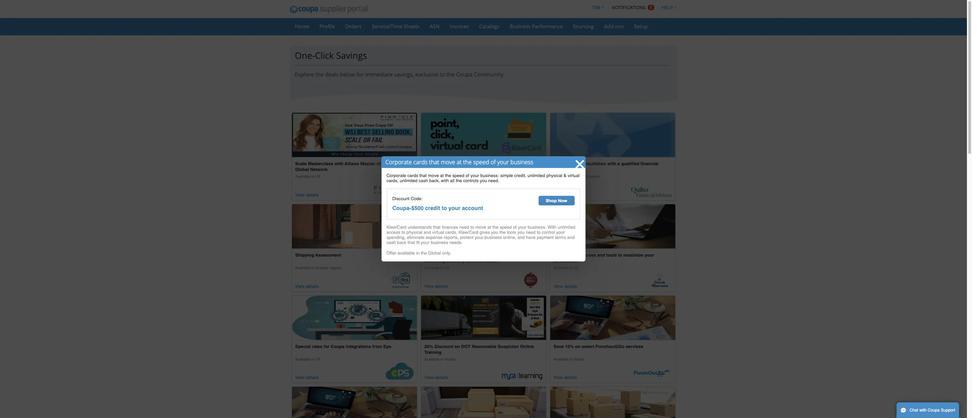 Task type: locate. For each thing, give the bounding box(es) containing it.
details down available in global
[[564, 375, 577, 380]]

your inside corporate cards that move at the speed of your business: simple credit, unlimited physical & virtual cards, unlimited cash back, with all the controls you need.
[[471, 173, 479, 178]]

in down the training
[[441, 357, 443, 362]]

0 vertical spatial certify my company image
[[421, 204, 546, 248]]

10% right the save
[[565, 344, 574, 349]]

speed inside corporate cards that move at the speed of your business available in global
[[495, 161, 508, 166]]

1 horizontal spatial need
[[526, 230, 536, 235]]

that up back,
[[429, 158, 439, 166]]

0 horizontal spatial kleercard
[[387, 225, 406, 230]]

business up back,
[[424, 167, 444, 172]]

reports,
[[444, 235, 459, 240]]

in down "becoming"
[[441, 266, 443, 270]]

1 vertical spatial cash
[[387, 240, 396, 245]]

certify my company image
[[421, 204, 546, 248], [524, 271, 538, 288]]

1 vertical spatial kleercard image
[[502, 182, 543, 197]]

integrations
[[346, 344, 371, 349]]

10% up certification at right bottom
[[562, 253, 571, 258]]

1 on from the left
[[455, 344, 460, 349]]

1 horizontal spatial unlimited
[[528, 173, 545, 178]]

with
[[335, 161, 343, 166], [607, 161, 616, 166], [441, 178, 449, 183], [919, 408, 927, 413]]

your up credit,
[[514, 161, 524, 166]]

with
[[548, 225, 557, 230]]

shipping assessment
[[295, 253, 341, 258]]

access
[[387, 230, 400, 235]]

company
[[447, 253, 467, 258]]

0 vertical spatial physical
[[546, 173, 562, 178]]

in down fit
[[416, 251, 420, 256]]

arduous
[[491, 253, 509, 258]]

you left need.
[[480, 178, 487, 183]]

ups image
[[421, 387, 546, 418]]

1 vertical spatial certify my company image
[[524, 271, 538, 288]]

cards inside corporate cards that move at the speed of your business available in global
[[447, 161, 459, 166]]

of inside corporate cards that move at the speed of your business available in global
[[509, 161, 513, 166]]

click
[[315, 49, 334, 62]]

view details down certification at right bottom
[[554, 284, 577, 289]]

financial
[[641, 161, 658, 166]]

details down 'available in us'
[[306, 375, 319, 380]]

1 horizontal spatial kleercard
[[459, 230, 478, 235]]

your inside corporate cards that move at the speed of your business available in global
[[514, 161, 524, 166]]

allison
[[345, 161, 359, 166]]

certified
[[466, 258, 483, 263]]

0 horizontal spatial coupa
[[331, 344, 345, 349]]

0 vertical spatial eps image
[[292, 296, 417, 340]]

virtual inside kleercard understands that finances need to move at the speed of your business. with unlimited access to physical and virtual cards, kleercard gives you the tools you need to control your spending, eliminate expense reports, protect your business online, and have payment terms and cash back that fit your business needs.
[[432, 230, 444, 235]]

view details for view details button below "becoming"
[[424, 284, 448, 289]]

physical down adviser
[[546, 173, 562, 178]]

physical inside kleercard understands that finances need to move at the speed of your business. with unlimited access to physical and virtual cards, kleercard gives you the tools you need to control your spending, eliminate expense reports, protect your business online, and have payment terms and cash back that fit your business needs.
[[406, 230, 422, 235]]

you right the gives
[[491, 230, 498, 235]]

move
[[441, 158, 455, 166], [469, 161, 481, 166], [428, 173, 439, 178], [475, 225, 486, 230]]

that for corporate cards that move at the speed of your business: simple credit, unlimited physical & virtual cards, unlimited cash back, with all the controls you need.
[[419, 173, 427, 178]]

1 vertical spatial virtual
[[432, 230, 444, 235]]

1 horizontal spatial physical
[[546, 173, 562, 178]]

us
[[315, 174, 321, 179], [444, 266, 450, 270], [574, 266, 579, 270], [315, 357, 321, 362]]

with left all
[[441, 178, 449, 183]]

physical inside corporate cards that move at the speed of your business: simple credit, unlimited physical & virtual cards, unlimited cash back, with all the controls you need.
[[546, 173, 562, 178]]

1 vertical spatial coupa
[[331, 344, 345, 349]]

1 vertical spatial for
[[324, 344, 330, 349]]

0 vertical spatial virtual
[[568, 173, 580, 178]]

coupa left community.
[[456, 71, 473, 78]]

punchout2go image down services on the right
[[631, 368, 672, 380]]

in right the &
[[570, 174, 573, 179]]

1 vertical spatial 71lbs image
[[388, 271, 414, 288]]

need left the payment
[[526, 230, 536, 235]]

corporate right 'maslan'
[[385, 158, 412, 166]]

cards left back,
[[407, 173, 418, 178]]

maslan
[[360, 161, 375, 166]]

0 horizontal spatial discount
[[392, 196, 410, 201]]

2 on from the left
[[575, 344, 581, 349]]

view details for view details button underneath available in global
[[554, 375, 577, 380]]

that left fit
[[408, 240, 415, 245]]

2 horizontal spatial coupa
[[928, 408, 940, 413]]

us inside the certify my company makes the arduous process of becoming diversity certified easier! available in us
[[444, 266, 450, 270]]

coupa supplier portal image
[[285, 1, 372, 18]]

move left all
[[428, 173, 439, 178]]

and right courses
[[597, 253, 605, 258]]

0 vertical spatial 10%
[[562, 253, 571, 258]]

of inside the certify my company makes the arduous process of becoming diversity certified easier! available in us
[[528, 253, 532, 258]]

71lbs image
[[292, 204, 417, 248], [388, 271, 414, 288]]

at
[[457, 158, 462, 166], [482, 161, 486, 166], [440, 173, 444, 178], [488, 225, 491, 230]]

unlimited inside kleercard understands that finances need to move at the speed of your business. with unlimited access to physical and virtual cards, kleercard gives you the tools you need to control your spending, eliminate expense reports, protect your business online, and have payment terms and cash back that fit your business needs.
[[558, 225, 575, 230]]

available inside scale masterclass with allison maslan of pinnacle global network available in us
[[295, 174, 310, 179]]

sheets
[[404, 23, 420, 30]]

view down available in global
[[554, 375, 563, 380]]

kleercard image
[[421, 113, 546, 157], [502, 182, 543, 197]]

view details for view details button under network
[[295, 192, 319, 197]]

0 vertical spatial quilter financial advisers image
[[550, 113, 675, 157]]

1 vertical spatial physical
[[406, 230, 422, 235]]

discount
[[392, 196, 410, 201], [434, 344, 453, 349]]

corporate cards that move at the speed of your business dialog
[[381, 156, 586, 262]]

your up the have
[[518, 225, 527, 230]]

view details for view details button below certification at right bottom
[[554, 284, 577, 289]]

orders
[[345, 23, 362, 30]]

speed inside corporate cards that move at the speed of your business: simple credit, unlimited physical & virtual cards, unlimited cash back, with all the controls you need.
[[452, 173, 464, 178]]

training
[[424, 350, 442, 355]]

that inside corporate cards that move at the speed of your business: simple credit, unlimited physical & virtual cards, unlimited cash back, with all the controls you need.
[[419, 173, 427, 178]]

0 horizontal spatial virtual
[[432, 230, 444, 235]]

view details down network
[[295, 192, 319, 197]]

view details for view details button below available in multiple regions
[[295, 284, 319, 289]]

cards, down pinnacle
[[387, 178, 399, 183]]

1 horizontal spatial cards,
[[445, 230, 457, 235]]

of for certify my company makes the arduous process of becoming diversity certified easier! available in us
[[528, 253, 532, 258]]

offer
[[387, 251, 396, 256]]

details for view details button underneath available in global
[[564, 375, 577, 380]]

available in multiple regions
[[295, 266, 342, 270]]

discount up the training
[[434, 344, 453, 349]]

available down certification at right bottom
[[554, 266, 569, 270]]

myca learning image down online
[[502, 372, 543, 380]]

of inside kleercard understands that finances need to move at the speed of your business. with unlimited access to physical and virtual cards, kleercard gives you the tools you need to control your spending, eliminate expense reports, protect your business online, and have payment terms and cash back that fit your business needs.
[[513, 225, 517, 230]]

close image
[[575, 159, 586, 170]]

0 vertical spatial cash
[[419, 178, 428, 183]]

cash left back,
[[419, 178, 428, 183]]

cards right pinnacle
[[413, 158, 428, 166]]

at for corporate cards that move at the speed of your business: simple credit, unlimited physical & virtual cards, unlimited cash back, with all the controls you need.
[[440, 173, 444, 178]]

to inside 'discount code: coupa-$500 credit to your account'
[[442, 205, 447, 211]]

2 vertical spatial coupa
[[928, 408, 940, 413]]

available down "becoming"
[[424, 266, 440, 270]]

tools inside kleercard understands that finances need to move at the speed of your business. with unlimited access to physical and virtual cards, kleercard gives you the tools you need to control your spending, eliminate expense reports, protect your business online, and have payment terms and cash back that fit your business needs.
[[507, 230, 516, 235]]

and inside get 10% off courses and tools to maximize your certification available in us
[[597, 253, 605, 258]]

corporate for corporate cards that move at the speed of your business
[[385, 158, 412, 166]]

quilter financial advisers image
[[550, 113, 675, 157], [631, 187, 672, 197]]

get
[[554, 253, 561, 258]]

kleercard up needs.
[[459, 230, 478, 235]]

pinnacle global network image
[[292, 113, 417, 157], [373, 185, 414, 197]]

invoices link
[[445, 21, 473, 31]]

pinnacle
[[382, 161, 400, 166]]

that inside corporate cards that move at the speed of your business available in global
[[460, 161, 468, 166]]

details down certification at right bottom
[[564, 284, 577, 289]]

scale
[[295, 161, 307, 166]]

view details button down the training
[[424, 374, 448, 381]]

0 vertical spatial tools
[[507, 230, 516, 235]]

1 vertical spatial tools
[[606, 253, 617, 258]]

view details for view details button under the &
[[554, 192, 577, 197]]

available inside get 10% off courses and tools to maximize your certification available in us
[[554, 266, 569, 270]]

move inside corporate cards that move at the speed of your business available in global
[[469, 161, 481, 166]]

corporate inside corporate cards that move at the speed of your business available in global
[[424, 161, 446, 166]]

you inside corporate cards that move at the speed of your business: simple credit, unlimited physical & virtual cards, unlimited cash back, with all the controls you need.
[[480, 178, 487, 183]]

0 horizontal spatial tools
[[507, 230, 516, 235]]

view up shop now
[[554, 192, 563, 197]]

0 horizontal spatial unlimited
[[400, 178, 418, 183]]

speed inside kleercard understands that finances need to move at the speed of your business. with unlimited access to physical and virtual cards, kleercard gives you the tools you need to control your spending, eliminate expense reports, protect your business online, and have payment terms and cash back that fit your business needs.
[[500, 225, 512, 230]]

available in us
[[295, 357, 321, 362]]

credit,
[[514, 173, 526, 178]]

explore
[[295, 71, 314, 78]]

1 horizontal spatial for
[[357, 71, 364, 78]]

corporate for corporate cards that move at the speed of your business: simple credit, unlimited physical & virtual cards, unlimited cash back, with all the controls you need.
[[387, 173, 406, 178]]

discount up coupa-
[[392, 196, 410, 201]]

corporate
[[385, 158, 412, 166], [424, 161, 446, 166], [387, 173, 406, 178]]

0 horizontal spatial for
[[324, 344, 330, 349]]

your right protect
[[475, 235, 483, 240]]

1 horizontal spatial you
[[491, 230, 498, 235]]

speed down the corporate cards that move at the speed of your business
[[452, 173, 464, 178]]

expense
[[426, 235, 443, 240]]

view details button down available in multiple regions
[[295, 283, 319, 290]]

quilter financial advisers image up a
[[550, 113, 675, 157]]

0 vertical spatial cards,
[[387, 178, 399, 183]]

corporate cards that move at the speed of your business: simple credit, unlimited physical & virtual cards, unlimited cash back, with all the controls you need.
[[387, 173, 580, 183]]

in
[[311, 174, 314, 179], [441, 174, 443, 179], [570, 174, 573, 179], [416, 251, 420, 256], [311, 266, 314, 270], [441, 266, 443, 270], [570, 266, 573, 270], [311, 357, 314, 362], [441, 357, 443, 362], [570, 357, 573, 362]]

masterclass
[[308, 161, 333, 166]]

unlimited up the code: at the left top of page
[[400, 178, 418, 183]]

view details for view details button below the training
[[424, 375, 448, 380]]

speed up business:
[[473, 158, 489, 166]]

easier!
[[484, 258, 499, 263]]

0 horizontal spatial cash
[[387, 240, 396, 245]]

2 horizontal spatial unlimited
[[558, 225, 575, 230]]

shop now
[[546, 198, 567, 203]]

in inside the certify my company makes the arduous process of becoming diversity certified easier! available in us
[[441, 266, 443, 270]]

corporate inside corporate cards that move at the speed of your business: simple credit, unlimited physical & virtual cards, unlimited cash back, with all the controls you need.
[[387, 173, 406, 178]]

details for view details button under network
[[306, 192, 319, 197]]

0 horizontal spatial cards,
[[387, 178, 399, 183]]

need.
[[488, 178, 499, 183]]

the inside the certify my company makes the arduous process of becoming diversity certified easier! available in us
[[483, 253, 490, 258]]

cards inside corporate cards that move at the speed of your business: simple credit, unlimited physical & virtual cards, unlimited cash back, with all the controls you need.
[[407, 173, 418, 178]]

tools
[[507, 230, 516, 235], [606, 253, 617, 258]]

view details down "becoming"
[[424, 284, 448, 289]]

details up now
[[564, 192, 577, 197]]

to right the have
[[537, 230, 541, 235]]

details down the training
[[435, 375, 448, 380]]

to right the credit
[[442, 205, 447, 211]]

myca learning image up reasonable on the bottom
[[421, 296, 546, 340]]

below
[[340, 71, 355, 78]]

at inside corporate cards that move at the speed of your business available in global
[[482, 161, 486, 166]]

have
[[526, 235, 536, 240]]

1 horizontal spatial virtual
[[568, 173, 580, 178]]

10% inside get 10% off courses and tools to maximize your certification available in us
[[562, 253, 571, 258]]

tools left maximize
[[606, 253, 617, 258]]

view details
[[295, 192, 319, 197], [554, 192, 577, 197], [295, 284, 319, 289], [424, 284, 448, 289], [554, 284, 577, 289], [295, 375, 319, 380], [424, 375, 448, 380], [554, 375, 577, 380]]

in inside corporate cards that move at the speed of your business available in global
[[441, 174, 443, 179]]

immediate
[[365, 71, 393, 78]]

offer available in the global only.
[[387, 251, 451, 256]]

1 horizontal spatial discount
[[434, 344, 453, 349]]

cards, inside corporate cards that move at the speed of your business: simple credit, unlimited physical & virtual cards, unlimited cash back, with all the controls you need.
[[387, 178, 399, 183]]

0 horizontal spatial need
[[460, 225, 469, 230]]

10%
[[562, 253, 571, 258], [565, 344, 574, 349]]

global inside corporate cards that move at the speed of your business available in global
[[444, 174, 455, 179]]

view down the training
[[424, 375, 434, 380]]

0 horizontal spatial physical
[[406, 230, 422, 235]]

of inside corporate cards that move at the speed of your business: simple credit, unlimited physical & virtual cards, unlimited cash back, with all the controls you need.
[[466, 173, 469, 178]]

corporate cards that move at the speed of your business available in global
[[424, 161, 524, 179]]

your inside get 10% off courses and tools to maximize your certification available in us
[[645, 253, 654, 258]]

services
[[626, 344, 643, 349]]

business performance
[[510, 23, 563, 30]]

online,
[[503, 235, 516, 240]]

0 horizontal spatial you
[[480, 178, 487, 183]]

us down certification at right bottom
[[574, 266, 579, 270]]

and up offer available in the global only.
[[424, 230, 431, 235]]

shipping
[[295, 253, 314, 258]]

unlimited right credit,
[[528, 173, 545, 178]]

of up business:
[[491, 158, 496, 166]]

you
[[480, 178, 487, 183], [491, 230, 498, 235], [517, 230, 525, 235]]

with inside a free initial consultation with a qualified financial adviser available in united kingdom
[[607, 161, 616, 166]]

home
[[295, 23, 309, 30]]

business.
[[528, 225, 546, 230]]

details for view details button below "becoming"
[[435, 284, 448, 289]]

chat with coupa support
[[910, 408, 955, 413]]

you left the have
[[517, 230, 525, 235]]

details down available in multiple regions
[[306, 284, 319, 289]]

rates
[[312, 344, 322, 349]]

of up simple
[[509, 161, 513, 166]]

view details down available in global
[[554, 375, 577, 380]]

1 horizontal spatial on
[[575, 344, 581, 349]]

1 horizontal spatial tools
[[606, 253, 617, 258]]

on inside 20% discount on dot reasonable suspicion online training available in global
[[455, 344, 460, 349]]

0 vertical spatial discount
[[392, 196, 410, 201]]

a
[[554, 161, 557, 166]]

move for corporate cards that move at the speed of your business available in global
[[469, 161, 481, 166]]

in inside 20% discount on dot reasonable suspicion online training available in global
[[441, 357, 443, 362]]

tools left the have
[[507, 230, 516, 235]]

available inside a free initial consultation with a qualified financial adviser available in united kingdom
[[554, 174, 569, 179]]

move for corporate cards that move at the speed of your business: simple credit, unlimited physical & virtual cards, unlimited cash back, with all the controls you need.
[[428, 173, 439, 178]]

virtual
[[568, 173, 580, 178], [432, 230, 444, 235]]

us inside get 10% off courses and tools to maximize your certification available in us
[[574, 266, 579, 270]]

available inside the certify my company makes the arduous process of becoming diversity certified easier! available in us
[[424, 266, 440, 270]]

virtual right understands
[[432, 230, 444, 235]]

with left allison
[[335, 161, 343, 166]]

view details for view details button underneath 'available in us'
[[295, 375, 319, 380]]

view details down the training
[[424, 375, 448, 380]]

that
[[429, 158, 439, 166], [460, 161, 468, 166], [419, 173, 427, 178], [433, 225, 441, 230], [408, 240, 415, 245]]

support
[[941, 408, 955, 413]]

speed up online,
[[500, 225, 512, 230]]

for right below on the top left of page
[[357, 71, 364, 78]]

at for corporate cards that move at the speed of your business
[[457, 158, 462, 166]]

the inside corporate cards that move at the speed of your business available in global
[[487, 161, 494, 166]]

cash down "access"
[[387, 240, 396, 245]]

to inside get 10% off courses and tools to maximize your certification available in us
[[618, 253, 622, 258]]

of right 'maslan'
[[377, 161, 381, 166]]

coupa
[[456, 71, 473, 78], [331, 344, 345, 349], [928, 408, 940, 413]]

details down network
[[306, 192, 319, 197]]

view details down 'available in us'
[[295, 375, 319, 380]]

in down network
[[311, 174, 314, 179]]

in inside get 10% off courses and tools to maximize your certification available in us
[[570, 266, 573, 270]]

physical
[[546, 173, 562, 178], [406, 230, 422, 235]]

performance
[[532, 23, 563, 30]]

us down the diversity at the bottom left of the page
[[444, 266, 450, 270]]

1 horizontal spatial cash
[[419, 178, 428, 183]]

available down adviser
[[554, 174, 569, 179]]

your right fit
[[421, 240, 430, 245]]

at inside corporate cards that move at the speed of your business: simple credit, unlimited physical & virtual cards, unlimited cash back, with all the controls you need.
[[440, 173, 444, 178]]

1 vertical spatial cards,
[[445, 230, 457, 235]]

diversity masterminds image
[[550, 204, 675, 248], [651, 271, 668, 288]]

view details button
[[295, 191, 319, 198], [554, 191, 577, 198], [295, 283, 319, 290], [424, 283, 448, 290], [554, 283, 577, 290], [295, 374, 319, 381], [424, 374, 448, 381], [554, 374, 577, 381]]

corporate cards that move at the speed of your business
[[385, 158, 533, 166]]

in down rates
[[311, 357, 314, 362]]

a free initial consultation with a qualified financial adviser available in united kingdom
[[554, 161, 658, 179]]

1 vertical spatial discount
[[434, 344, 453, 349]]

add-
[[604, 23, 615, 30]]

code:
[[411, 196, 423, 201]]

punchout2go image
[[550, 296, 675, 340], [631, 368, 672, 380]]

global inside 20% discount on dot reasonable suspicion online training available in global
[[444, 357, 455, 362]]

speed
[[473, 158, 489, 166], [495, 161, 508, 166], [452, 173, 464, 178], [500, 225, 512, 230]]

on left dot
[[455, 344, 460, 349]]

eps image
[[292, 296, 417, 340], [386, 363, 414, 380]]

savings,
[[394, 71, 414, 78]]

cards for corporate cards that move at the speed of your business available in global
[[447, 161, 459, 166]]

gives
[[480, 230, 490, 235]]

available left all
[[424, 174, 440, 179]]

0 vertical spatial coupa
[[456, 71, 473, 78]]

with left a
[[607, 161, 616, 166]]

in down save 10% on select punchout2go services
[[570, 357, 573, 362]]

one-click savings
[[295, 49, 367, 62]]

punchout2go image up the punchout2go
[[550, 296, 675, 340]]

discount inside 'discount code: coupa-$500 credit to your account'
[[392, 196, 410, 201]]

0 horizontal spatial on
[[455, 344, 460, 349]]

quilter financial advisers image down the financial
[[631, 187, 672, 197]]

shop
[[546, 198, 557, 203]]

myca learning image
[[421, 296, 546, 340], [502, 372, 543, 380]]

view details up now
[[554, 192, 577, 197]]

1 vertical spatial 10%
[[565, 344, 574, 349]]

cash inside corporate cards that move at the speed of your business: simple credit, unlimited physical & virtual cards, unlimited cash back, with all the controls you need.
[[419, 178, 428, 183]]

that for corporate cards that move at the speed of your business
[[429, 158, 439, 166]]

kleercard up the spending,
[[387, 225, 406, 230]]

catalogs link
[[475, 21, 504, 31]]

invoices
[[450, 23, 469, 30]]

view details button down network
[[295, 191, 319, 198]]

move inside corporate cards that move at the speed of your business: simple credit, unlimited physical & virtual cards, unlimited cash back, with all the controls you need.
[[428, 173, 439, 178]]

kleercard
[[387, 225, 406, 230], [459, 230, 478, 235]]

terms
[[555, 235, 566, 240]]

for right rates
[[324, 344, 330, 349]]

business performance link
[[505, 21, 567, 31]]



Task type: describe. For each thing, give the bounding box(es) containing it.
becoming
[[424, 258, 445, 263]]

home link
[[290, 21, 314, 31]]

chat with coupa support button
[[897, 402, 959, 418]]

free
[[558, 161, 566, 166]]

move inside kleercard understands that finances need to move at the speed of your business. with unlimited access to physical and virtual cards, kleercard gives you the tools you need to control your spending, eliminate expense reports, protect your business online, and have payment terms and cash back that fit your business needs.
[[475, 225, 486, 230]]

20%
[[424, 344, 433, 349]]

at for corporate cards that move at the speed of your business available in global
[[482, 161, 486, 166]]

reasonable
[[472, 344, 497, 349]]

cash inside kleercard understands that finances need to move at the speed of your business. with unlimited access to physical and virtual cards, kleercard gives you the tools you need to control your spending, eliminate expense reports, protect your business online, and have payment terms and cash back that fit your business needs.
[[387, 240, 396, 245]]

business up credit,
[[510, 158, 533, 166]]

network
[[310, 167, 328, 172]]

with inside corporate cards that move at the speed of your business: simple credit, unlimited physical & virtual cards, unlimited cash back, with all the controls you need.
[[441, 178, 449, 183]]

assessment
[[315, 253, 341, 258]]

makes
[[468, 253, 482, 258]]

in left the "multiple"
[[311, 266, 314, 270]]

certify
[[424, 253, 438, 258]]

&
[[564, 173, 567, 178]]

special
[[295, 344, 311, 349]]

suspicion
[[498, 344, 519, 349]]

us inside scale masterclass with allison maslan of pinnacle global network available in us
[[315, 174, 321, 179]]

coupa-
[[392, 205, 411, 211]]

global inside the corporate cards that move at the speed of your business dialog
[[428, 251, 441, 256]]

1 vertical spatial myca learning image
[[502, 372, 543, 380]]

details for view details button under the &
[[564, 192, 577, 197]]

details for view details button below available in multiple regions
[[306, 284, 319, 289]]

scale masterclass with allison maslan of pinnacle global network available in us
[[295, 161, 400, 179]]

sourcing
[[573, 23, 594, 30]]

add-ons link
[[600, 21, 628, 31]]

us down rates
[[315, 357, 321, 362]]

business left online,
[[485, 235, 502, 240]]

setup link
[[630, 21, 652, 31]]

spending,
[[387, 235, 406, 240]]

1 horizontal spatial coupa
[[456, 71, 473, 78]]

view details button down "becoming"
[[424, 283, 448, 290]]

consultation
[[580, 161, 606, 166]]

cards for corporate cards that move at the speed of your business
[[413, 158, 428, 166]]

0 vertical spatial myca learning image
[[421, 296, 546, 340]]

eliminate
[[407, 235, 425, 240]]

your inside 'discount code: coupa-$500 credit to your account'
[[449, 205, 460, 211]]

needs.
[[449, 240, 463, 245]]

0 vertical spatial kleercard image
[[421, 113, 546, 157]]

with inside button
[[919, 408, 927, 413]]

details for view details button below the training
[[435, 375, 448, 380]]

virtual inside corporate cards that move at the speed of your business: simple credit, unlimited physical & virtual cards, unlimited cash back, with all the controls you need.
[[568, 173, 580, 178]]

service/time sheets
[[372, 23, 420, 30]]

to right exclusive
[[440, 71, 445, 78]]

0 vertical spatial pinnacle global network image
[[292, 113, 417, 157]]

that for kleercard understands that finances need to move at the speed of your business. with unlimited access to physical and virtual cards, kleercard gives you the tools you need to control your spending, eliminate expense reports, protect your business online, and have payment terms and cash back that fit your business needs.
[[433, 225, 441, 230]]

back
[[397, 240, 406, 245]]

discount inside 20% discount on dot reasonable suspicion online training available in global
[[434, 344, 453, 349]]

view details button down available in global
[[554, 374, 577, 381]]

sourcing link
[[569, 21, 598, 31]]

in inside scale masterclass with allison maslan of pinnacle global network available in us
[[311, 174, 314, 179]]

of for corporate cards that move at the speed of your business: simple credit, unlimited physical & virtual cards, unlimited cash back, with all the controls you need.
[[466, 173, 469, 178]]

0 vertical spatial punchout2go image
[[550, 296, 675, 340]]

details for view details button below certification at right bottom
[[564, 284, 577, 289]]

profile link
[[315, 21, 339, 31]]

payment
[[537, 235, 554, 240]]

1 vertical spatial diversity masterminds image
[[651, 271, 668, 288]]

from
[[372, 344, 382, 349]]

kleercard understands that finances need to move at the speed of your business. with unlimited access to physical and virtual cards, kleercard gives you the tools you need to control your spending, eliminate expense reports, protect your business online, and have payment terms and cash back that fit your business needs.
[[387, 225, 575, 245]]

catalogs
[[479, 23, 500, 30]]

on for select
[[575, 344, 581, 349]]

business up only. at left
[[431, 240, 448, 245]]

1 vertical spatial punchout2go image
[[631, 368, 672, 380]]

available in global
[[554, 357, 584, 362]]

setup
[[634, 23, 648, 30]]

20% discount on dot reasonable suspicion online training available in global
[[424, 344, 534, 362]]

community.
[[474, 71, 505, 78]]

cards for corporate cards that move at the speed of your business: simple credit, unlimited physical & virtual cards, unlimited cash back, with all the controls you need.
[[407, 173, 418, 178]]

understands
[[408, 225, 432, 230]]

of for corporate cards that move at the speed of your business available in global
[[509, 161, 513, 166]]

your right control
[[556, 230, 565, 235]]

available down shipping in the left bottom of the page
[[295, 266, 310, 270]]

0 vertical spatial diversity masterminds image
[[550, 204, 675, 248]]

save 10% on select punchout2go services
[[554, 344, 643, 349]]

available down the save
[[554, 357, 569, 362]]

on for dot
[[455, 344, 460, 349]]

view details button down the &
[[554, 191, 577, 198]]

cards, inside kleercard understands that finances need to move at the speed of your business. with unlimited access to physical and virtual cards, kleercard gives you the tools you need to control your spending, eliminate expense reports, protect your business online, and have payment terms and cash back that fit your business needs.
[[445, 230, 457, 235]]

corporate for corporate cards that move at the speed of your business available in global
[[424, 161, 446, 166]]

view down available in multiple regions
[[295, 284, 305, 289]]

at inside kleercard understands that finances need to move at the speed of your business. with unlimited access to physical and virtual cards, kleercard gives you the tools you need to control your spending, eliminate expense reports, protect your business online, and have payment terms and cash back that fit your business needs.
[[488, 225, 491, 230]]

special rates for coupa integrations from eps
[[295, 344, 391, 349]]

certification
[[554, 258, 579, 263]]

one-
[[295, 49, 315, 62]]

save
[[554, 344, 564, 349]]

process
[[510, 253, 527, 258]]

multiple
[[315, 266, 328, 270]]

0 vertical spatial for
[[357, 71, 364, 78]]

to right "access"
[[402, 230, 405, 235]]

controls
[[463, 178, 479, 183]]

certify my company makes the arduous process of becoming diversity certified easier! available in us
[[424, 253, 532, 270]]

maximize
[[624, 253, 643, 258]]

and left the have
[[517, 235, 525, 240]]

chat
[[910, 408, 918, 413]]

view details button down certification at right bottom
[[554, 283, 577, 290]]

fit
[[416, 240, 420, 245]]

available down special
[[295, 357, 310, 362]]

view down certification at right bottom
[[554, 284, 563, 289]]

regions
[[329, 266, 342, 270]]

speed for corporate cards that move at the speed of your business: simple credit, unlimited physical & virtual cards, unlimited cash back, with all the controls you need.
[[452, 173, 464, 178]]

control
[[542, 230, 555, 235]]

in inside dialog
[[416, 251, 420, 256]]

protect
[[460, 235, 474, 240]]

available inside corporate cards that move at the speed of your business available in global
[[424, 174, 440, 179]]

ons
[[615, 23, 624, 30]]

punchout2go
[[596, 344, 625, 349]]

eps
[[383, 344, 391, 349]]

available inside 20% discount on dot reasonable suspicion online training available in global
[[424, 357, 440, 362]]

0 vertical spatial 71lbs image
[[292, 204, 417, 248]]

online
[[520, 344, 534, 349]]

initial
[[567, 161, 579, 166]]

deals
[[325, 71, 339, 78]]

global inside scale masterclass with allison maslan of pinnacle global network available in us
[[295, 167, 309, 172]]

to up protect
[[471, 225, 474, 230]]

orders link
[[341, 21, 366, 31]]

$500
[[411, 205, 424, 211]]

and right terms at the right of the page
[[567, 235, 575, 240]]

that for corporate cards that move at the speed of your business available in global
[[460, 161, 468, 166]]

your up simple
[[497, 158, 509, 166]]

asn
[[430, 23, 440, 30]]

view down the scale
[[295, 192, 305, 197]]

back,
[[429, 178, 440, 183]]

10% for on
[[565, 344, 574, 349]]

view down "becoming"
[[424, 284, 434, 289]]

select
[[582, 344, 594, 349]]

with inside scale masterclass with allison maslan of pinnacle global network available in us
[[335, 161, 343, 166]]

tools inside get 10% off courses and tools to maximize your certification available in us
[[606, 253, 617, 258]]

10% for off
[[562, 253, 571, 258]]

speed for corporate cards that move at the speed of your business
[[473, 158, 489, 166]]

all
[[450, 178, 455, 183]]

speed for corporate cards that move at the speed of your business available in global
[[495, 161, 508, 166]]

business inside corporate cards that move at the speed of your business available in global
[[424, 167, 444, 172]]

1 vertical spatial quilter financial advisers image
[[631, 187, 672, 197]]

ware2go image
[[550, 387, 675, 418]]

service/time
[[372, 23, 402, 30]]

supcat services image
[[292, 387, 417, 418]]

move for corporate cards that move at the speed of your business
[[441, 158, 455, 166]]

2 horizontal spatial you
[[517, 230, 525, 235]]

account
[[462, 205, 483, 211]]

details for view details button underneath 'available in us'
[[306, 375, 319, 380]]

in inside a free initial consultation with a qualified financial adviser available in united kingdom
[[570, 174, 573, 179]]

get 10% off courses and tools to maximize your certification available in us
[[554, 253, 654, 270]]

diversity
[[446, 258, 465, 263]]

available
[[398, 251, 415, 256]]

explore the deals below for immediate savings, exclusive to the coupa community.
[[295, 71, 505, 78]]

1 vertical spatial eps image
[[386, 363, 414, 380]]

of inside scale masterclass with allison maslan of pinnacle global network available in us
[[377, 161, 381, 166]]

business:
[[480, 173, 499, 178]]

view details button down 'available in us'
[[295, 374, 319, 381]]

1 vertical spatial pinnacle global network image
[[373, 185, 414, 197]]

coupa inside button
[[928, 408, 940, 413]]

view down 'available in us'
[[295, 375, 305, 380]]

shop now button
[[539, 196, 575, 205]]

of for corporate cards that move at the speed of your business
[[491, 158, 496, 166]]



Task type: vqa. For each thing, say whether or not it's contained in the screenshot.


